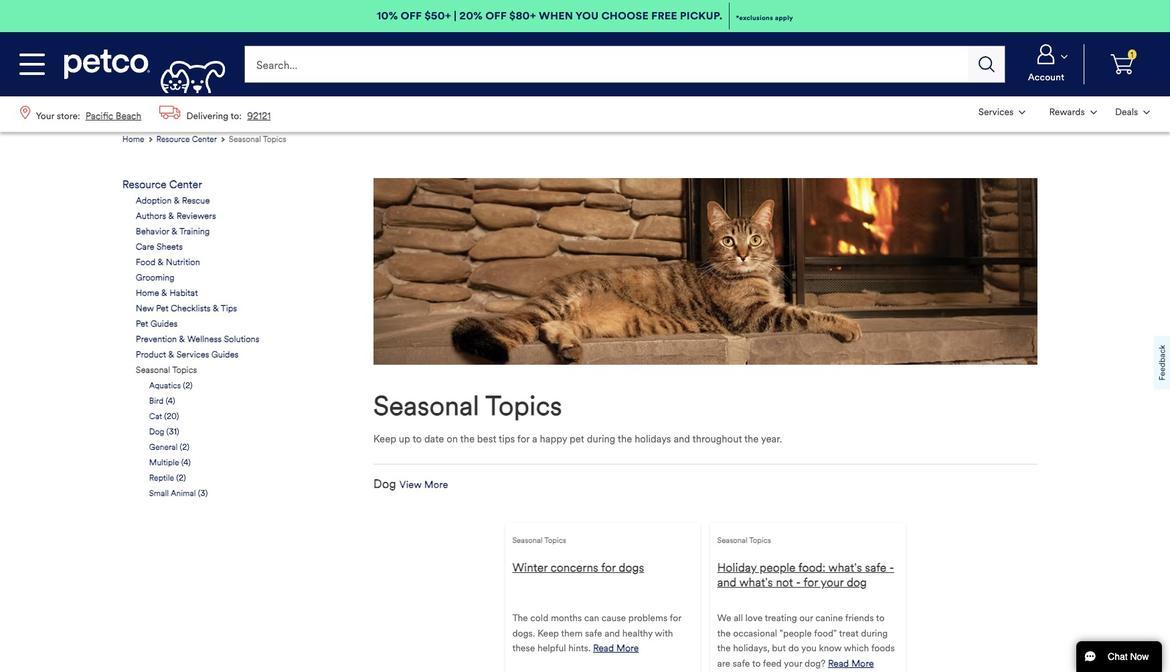 Task type: describe. For each thing, give the bounding box(es) containing it.
1 list from the left
[[11, 96, 280, 132]]

view
[[399, 479, 422, 491]]

read for for
[[593, 643, 614, 654]]

do
[[788, 643, 799, 654]]

0 vertical spatial (2)
[[183, 380, 193, 390]]

adoption
[[136, 196, 172, 206]]

the down we
[[717, 628, 731, 639]]

friends
[[845, 613, 874, 624]]

seasonal up date
[[373, 390, 479, 422]]

0 vertical spatial and
[[674, 433, 690, 445]]

cold
[[530, 613, 548, 624]]

training
[[179, 226, 210, 237]]

treating
[[765, 613, 797, 624]]

1 horizontal spatial what's
[[828, 561, 862, 575]]

for inside the cold months can cause problems for dogs. keep them safe and healthy with these helpful hints.
[[670, 613, 681, 624]]

carat down icon 13 image inside dropdown button
[[1144, 111, 1150, 115]]

care sheets link
[[136, 241, 183, 253]]

aquatics link
[[149, 380, 181, 392]]

helpful
[[538, 643, 566, 654]]

food:
[[799, 561, 826, 575]]

services
[[177, 350, 209, 360]]

(31)
[[166, 427, 179, 437]]

occasional
[[733, 628, 777, 639]]

& down authors & reviewers link
[[171, 226, 177, 237]]

pickup.
[[680, 9, 723, 22]]

choose
[[601, 9, 649, 22]]

bird
[[149, 396, 164, 406]]

people
[[760, 561, 796, 575]]

0 horizontal spatial pet
[[136, 319, 148, 329]]

product
[[136, 350, 166, 360]]

1 link
[[1090, 44, 1154, 84]]

read more link for what's
[[828, 657, 874, 672]]

for inside the holiday people food: what's safe - and what's not - for your dog
[[804, 575, 818, 590]]

grooming
[[136, 273, 175, 283]]

multiple
[[149, 457, 179, 467]]

treat
[[839, 628, 859, 639]]

resource for resource center adoption & rescue authors & reviewers behavior & training care sheets food & nutrition grooming home & habitat new pet checklists & tips pet guides prevention & wellness solutions product & services guides seasonal topics aquatics (2) bird (4) cat (20) dog (31) general (2) multiple (4) reptile (2) small animal (3)
[[122, 178, 166, 191]]

concerns
[[551, 561, 598, 575]]

1 off from the left
[[401, 9, 422, 22]]

habitat
[[170, 288, 198, 299]]

read for food:
[[828, 658, 849, 669]]

safe inside the cold months can cause problems for dogs. keep them safe and healthy with these helpful hints.
[[585, 628, 602, 639]]

1 vertical spatial (2)
[[180, 442, 189, 452]]

dog inside 'resource center adoption & rescue authors & reviewers behavior & training care sheets food & nutrition grooming home & habitat new pet checklists & tips pet guides prevention & wellness solutions product & services guides seasonal topics aquatics (2) bird (4) cat (20) dog (31) general (2) multiple (4) reptile (2) small animal (3)'
[[149, 427, 164, 437]]

we
[[717, 613, 731, 624]]

checklists
[[171, 303, 211, 314]]

on
[[447, 433, 458, 445]]

sidebar navigation element
[[122, 178, 325, 499]]

cause
[[602, 613, 626, 624]]

pet
[[570, 433, 584, 445]]

& down grooming link
[[161, 288, 167, 299]]

1 horizontal spatial -
[[890, 561, 894, 575]]

cat link
[[149, 410, 162, 423]]

but
[[772, 643, 786, 654]]

0 horizontal spatial you
[[576, 9, 599, 22]]

general
[[149, 442, 178, 452]]

|
[[454, 9, 457, 22]]

not
[[776, 575, 793, 590]]

hints.
[[568, 643, 591, 654]]

2 off from the left
[[485, 9, 507, 22]]

solutions
[[224, 334, 259, 345]]

dog?
[[805, 658, 826, 669]]

general link
[[149, 441, 178, 453]]

food
[[136, 257, 155, 268]]

holiday people food: what's safe - and what's not - for your dog link
[[717, 561, 899, 591]]

(3)
[[198, 488, 208, 498]]

Search search field
[[245, 46, 968, 83]]

which
[[844, 643, 869, 654]]

bird link
[[149, 395, 164, 407]]

home link
[[122, 132, 154, 146]]

date
[[424, 433, 444, 445]]

product & services guides link
[[136, 349, 239, 361]]

behavior & training link
[[136, 226, 210, 238]]

0 vertical spatial to
[[413, 433, 422, 445]]

holiday people food: what's safe - and what's not - for your dog
[[717, 561, 894, 590]]

2 list from the left
[[969, 96, 1159, 128]]

0 horizontal spatial -
[[796, 575, 801, 590]]

1 vertical spatial resource center link
[[122, 178, 202, 191]]

home & habitat link
[[136, 287, 198, 299]]

0 horizontal spatial guides
[[150, 319, 178, 329]]

the up are
[[717, 643, 731, 654]]

seasonal up "holiday"
[[717, 535, 748, 545]]

your inside the holiday people food: what's safe - and what's not - for your dog
[[821, 575, 844, 590]]

winter concerns for dogs link
[[512, 561, 644, 576]]

*exclusions apply
[[736, 13, 793, 22]]

and inside the cold months can cause problems for dogs. keep them safe and healthy with these helpful hints.
[[605, 628, 620, 639]]

seasonal inside 'resource center adoption & rescue authors & reviewers behavior & training care sheets food & nutrition grooming home & habitat new pet checklists & tips pet guides prevention & wellness solutions product & services guides seasonal topics aquatics (2) bird (4) cat (20) dog (31) general (2) multiple (4) reptile (2) small animal (3)'
[[136, 365, 170, 376]]

aquatics
[[149, 380, 181, 390]]

animal
[[171, 488, 196, 498]]

apply
[[775, 13, 793, 22]]

reviewers
[[177, 211, 216, 222]]

$80+
[[509, 9, 536, 22]]

for inside winter concerns for dogs link
[[601, 561, 616, 575]]

read more for dogs
[[593, 643, 639, 654]]

during inside we all love treating our canine friends to the occasional "people food" treat during the holidays, but do you know which foods are safe to feed your dog?
[[861, 628, 888, 639]]

1 horizontal spatial pet
[[156, 303, 169, 314]]

happy
[[540, 433, 567, 445]]

up
[[399, 433, 410, 445]]

best
[[477, 433, 496, 445]]

center for resource center adoption & rescue authors & reviewers behavior & training care sheets food & nutrition grooming home & habitat new pet checklists & tips pet guides prevention & wellness solutions product & services guides seasonal topics aquatics (2) bird (4) cat (20) dog (31) general (2) multiple (4) reptile (2) small animal (3)
[[169, 178, 202, 191]]

1
[[1131, 50, 1134, 59]]

reptile
[[149, 473, 174, 483]]

2 vertical spatial to
[[752, 658, 761, 669]]

home inside 'resource center adoption & rescue authors & reviewers behavior & training care sheets food & nutrition grooming home & habitat new pet checklists & tips pet guides prevention & wellness solutions product & services guides seasonal topics aquatics (2) bird (4) cat (20) dog (31) general (2) multiple (4) reptile (2) small animal (3)'
[[136, 288, 159, 299]]

carat down icon 13 button left carat down icon 13 dropdown button
[[1036, 98, 1105, 127]]

$50+
[[425, 9, 451, 22]]

10%
[[377, 9, 398, 22]]

food"
[[814, 628, 837, 639]]

view more link
[[399, 479, 448, 491]]

read more for what's
[[828, 658, 874, 669]]

resource center adoption & rescue authors & reviewers behavior & training care sheets food & nutrition grooming home & habitat new pet checklists & tips pet guides prevention & wellness solutions product & services guides seasonal topics aquatics (2) bird (4) cat (20) dog (31) general (2) multiple (4) reptile (2) small animal (3)
[[122, 178, 259, 498]]

(20)
[[164, 411, 179, 421]]

behavior
[[136, 226, 169, 237]]

food & nutrition link
[[136, 256, 200, 269]]

tips
[[499, 433, 515, 445]]

20%
[[459, 9, 483, 22]]

cat
[[149, 411, 162, 421]]

winter concerns for dogs
[[512, 561, 644, 575]]

seasonal topics hero image
[[373, 178, 1038, 365]]

more inside dog view more
[[424, 479, 448, 491]]

are
[[717, 658, 730, 669]]

adoption & rescue link
[[136, 195, 210, 207]]

the left year.
[[744, 433, 759, 445]]

a
[[532, 433, 537, 445]]



Task type: locate. For each thing, give the bounding box(es) containing it.
the cold months can cause problems for dogs. keep them safe and healthy with these helpful hints.
[[512, 613, 681, 654]]

the left holidays
[[618, 433, 632, 445]]

what's right food:
[[828, 561, 862, 575]]

safe up friends
[[865, 561, 887, 575]]

the
[[460, 433, 475, 445], [618, 433, 632, 445], [744, 433, 759, 445], [717, 628, 731, 639], [717, 643, 731, 654]]

read more link down which
[[828, 657, 874, 672]]

1 vertical spatial more
[[616, 643, 639, 654]]

healthy
[[622, 628, 653, 639]]

dog down cat link
[[149, 427, 164, 437]]

for left dogs
[[601, 561, 616, 575]]

read
[[593, 643, 614, 654], [828, 658, 849, 669]]

more right view
[[424, 479, 448, 491]]

2 vertical spatial and
[[605, 628, 620, 639]]

1 horizontal spatial more
[[616, 643, 639, 654]]

2 vertical spatial safe
[[733, 658, 750, 669]]

1 vertical spatial safe
[[585, 628, 602, 639]]

"people
[[780, 628, 812, 639]]

carat down icon 13 image
[[1061, 55, 1068, 59], [1019, 111, 1026, 115], [1090, 111, 1097, 115], [1144, 111, 1150, 115]]

off right 10%
[[401, 9, 422, 22]]

read more link
[[593, 642, 639, 657], [828, 657, 874, 672]]

read down the know
[[828, 658, 849, 669]]

free
[[651, 9, 677, 22]]

(4) right the bird
[[166, 396, 175, 406]]

0 vertical spatial read
[[593, 643, 614, 654]]

them
[[561, 628, 583, 639]]

0 horizontal spatial more
[[424, 479, 448, 491]]

& right food
[[158, 257, 164, 268]]

0 vertical spatial more
[[424, 479, 448, 491]]

0 vertical spatial home
[[122, 134, 144, 144]]

1 vertical spatial guides
[[211, 350, 239, 360]]

& up product & services guides link
[[179, 334, 185, 345]]

(2)
[[183, 380, 193, 390], [180, 442, 189, 452], [176, 473, 186, 483]]

for up with
[[670, 613, 681, 624]]

0 horizontal spatial (4)
[[166, 396, 175, 406]]

0 horizontal spatial and
[[605, 628, 620, 639]]

we all love treating our canine friends to the occasional "people food" treat during the holidays, but do you know which foods are safe to feed your dog?
[[717, 613, 895, 669]]

winter
[[512, 561, 548, 575]]

10% off $50+ | 20% off $80+ when you choose free pickup.
[[377, 9, 723, 22]]

throughout
[[693, 433, 742, 445]]

guides
[[150, 319, 178, 329], [211, 350, 239, 360]]

0 vertical spatial resource
[[156, 134, 190, 144]]

nutrition
[[166, 257, 200, 268]]

prevention & wellness solutions link
[[136, 333, 259, 346]]

small animal link
[[149, 487, 196, 499]]

rescue
[[182, 196, 210, 206]]

1 horizontal spatial read more link
[[828, 657, 874, 672]]

your left the dog
[[821, 575, 844, 590]]

1 horizontal spatial dog
[[373, 477, 396, 491]]

resource up adoption
[[122, 178, 166, 191]]

to down holidays,
[[752, 658, 761, 669]]

(2) right the aquatics
[[183, 380, 193, 390]]

new
[[136, 303, 154, 314]]

off right 20%
[[485, 9, 507, 22]]

0 horizontal spatial safe
[[585, 628, 602, 639]]

1 horizontal spatial list
[[969, 96, 1159, 128]]

1 vertical spatial and
[[717, 575, 737, 590]]

0 vertical spatial your
[[821, 575, 844, 590]]

carat down icon 13 button right search image
[[1014, 44, 1078, 84]]

1 horizontal spatial off
[[485, 9, 507, 22]]

0 horizontal spatial read
[[593, 643, 614, 654]]

& up authors & reviewers link
[[174, 196, 180, 206]]

1 horizontal spatial to
[[752, 658, 761, 669]]

& left the tips
[[213, 303, 219, 314]]

1 vertical spatial (4)
[[181, 457, 191, 467]]

you
[[576, 9, 599, 22], [801, 643, 817, 654]]

- right the dog
[[890, 561, 894, 575]]

resource center
[[156, 134, 217, 144]]

during
[[587, 433, 615, 445], [861, 628, 888, 639]]

canine
[[816, 613, 843, 624]]

months
[[551, 613, 582, 624]]

read more down healthy
[[593, 643, 639, 654]]

0 horizontal spatial read more
[[593, 643, 639, 654]]

these
[[512, 643, 535, 654]]

&
[[174, 196, 180, 206], [168, 211, 174, 222], [171, 226, 177, 237], [158, 257, 164, 268], [161, 288, 167, 299], [213, 303, 219, 314], [179, 334, 185, 345], [168, 350, 174, 360]]

holidays
[[635, 433, 671, 445]]

multiple link
[[149, 457, 179, 469]]

more down healthy
[[616, 643, 639, 654]]

0 horizontal spatial read more link
[[593, 642, 639, 657]]

safe
[[865, 561, 887, 575], [585, 628, 602, 639], [733, 658, 750, 669]]

resource center link up adoption
[[122, 178, 202, 191]]

and inside the holiday people food: what's safe - and what's not - for your dog
[[717, 575, 737, 590]]

0 horizontal spatial list
[[11, 96, 280, 132]]

carat down icon 13 button
[[1107, 98, 1158, 127]]

with
[[655, 628, 673, 639]]

and right holidays
[[674, 433, 690, 445]]

home
[[122, 134, 144, 144], [136, 288, 159, 299]]

for right 'not'
[[804, 575, 818, 590]]

more for holiday people food: what's safe - and what's not - for your dog
[[851, 658, 874, 669]]

2 vertical spatial (2)
[[176, 473, 186, 483]]

(4) right multiple
[[181, 457, 191, 467]]

dog link
[[149, 426, 164, 438]]

0 vertical spatial resource center link
[[156, 132, 226, 146]]

1 horizontal spatial read more
[[828, 658, 874, 669]]

seasonal up the winter
[[512, 535, 543, 545]]

the
[[512, 613, 528, 624]]

seasonal right resource center at the left of page
[[229, 134, 261, 144]]

safe right are
[[733, 658, 750, 669]]

0 vertical spatial safe
[[865, 561, 887, 575]]

grooming link
[[136, 272, 175, 284]]

1 horizontal spatial you
[[801, 643, 817, 654]]

1 vertical spatial you
[[801, 643, 817, 654]]

home left resource center at the left of page
[[122, 134, 144, 144]]

pet down new
[[136, 319, 148, 329]]

year.
[[761, 433, 782, 445]]

2 horizontal spatial more
[[851, 658, 874, 669]]

1 horizontal spatial read
[[828, 658, 849, 669]]

resource
[[156, 134, 190, 144], [122, 178, 166, 191]]

dog left view
[[373, 477, 396, 491]]

1 horizontal spatial guides
[[211, 350, 239, 360]]

read more down which
[[828, 658, 874, 669]]

when
[[539, 9, 573, 22]]

0 vertical spatial center
[[192, 134, 217, 144]]

& right product
[[168, 350, 174, 360]]

resource right home link
[[156, 134, 190, 144]]

read right hints. at bottom
[[593, 643, 614, 654]]

the right on at the bottom left
[[460, 433, 475, 445]]

keep inside the cold months can cause problems for dogs. keep them safe and healthy with these helpful hints.
[[537, 628, 559, 639]]

read more link down healthy
[[593, 642, 639, 657]]

resource center link right home link
[[156, 132, 226, 146]]

1 vertical spatial during
[[861, 628, 888, 639]]

0 horizontal spatial your
[[784, 658, 802, 669]]

center for resource center
[[192, 134, 217, 144]]

*exclusions
[[736, 13, 773, 22]]

0 vertical spatial read more
[[593, 643, 639, 654]]

and down cause
[[605, 628, 620, 639]]

1 horizontal spatial keep
[[537, 628, 559, 639]]

topics
[[263, 134, 286, 144], [172, 365, 197, 376], [485, 390, 562, 422], [544, 535, 566, 545], [749, 535, 771, 545]]

1 horizontal spatial (4)
[[181, 457, 191, 467]]

during up foods
[[861, 628, 888, 639]]

safe down can
[[585, 628, 602, 639]]

2 horizontal spatial to
[[876, 613, 885, 624]]

to right friends
[[876, 613, 885, 624]]

0 vertical spatial keep
[[373, 433, 396, 445]]

1 vertical spatial pet
[[136, 319, 148, 329]]

you right do
[[801, 643, 817, 654]]

0 vertical spatial guides
[[150, 319, 178, 329]]

sheets
[[157, 242, 183, 252]]

(2) up animal
[[176, 473, 186, 483]]

more
[[424, 479, 448, 491], [616, 643, 639, 654], [851, 658, 874, 669]]

1 vertical spatial read
[[828, 658, 849, 669]]

0 horizontal spatial to
[[413, 433, 422, 445]]

authors & reviewers link
[[136, 210, 216, 222]]

0 horizontal spatial keep
[[373, 433, 396, 445]]

-
[[890, 561, 894, 575], [796, 575, 801, 590]]

holiday
[[717, 561, 757, 575]]

home up new
[[136, 288, 159, 299]]

resource center link
[[156, 132, 226, 146], [122, 178, 202, 191]]

keep
[[373, 433, 396, 445], [537, 628, 559, 639]]

1 vertical spatial resource
[[122, 178, 166, 191]]

to
[[413, 433, 422, 445], [876, 613, 885, 624], [752, 658, 761, 669]]

and up we
[[717, 575, 737, 590]]

during right pet
[[587, 433, 615, 445]]

1 vertical spatial center
[[169, 178, 202, 191]]

dogs.
[[512, 628, 535, 639]]

read more link for dogs
[[593, 642, 639, 657]]

0 vertical spatial (4)
[[166, 396, 175, 406]]

resource for resource center
[[156, 134, 190, 144]]

keep up to date on the best tips for a happy pet during the holidays and throughout the year.
[[373, 433, 782, 445]]

(4)
[[166, 396, 175, 406], [181, 457, 191, 467]]

authors
[[136, 211, 166, 222]]

topics inside 'resource center adoption & rescue authors & reviewers behavior & training care sheets food & nutrition grooming home & habitat new pet checklists & tips pet guides prevention & wellness solutions product & services guides seasonal topics aquatics (2) bird (4) cat (20) dog (31) general (2) multiple (4) reptile (2) small animal (3)'
[[172, 365, 197, 376]]

prevention
[[136, 334, 177, 345]]

1 vertical spatial to
[[876, 613, 885, 624]]

carat down icon 13 button down search image
[[971, 98, 1034, 127]]

dog
[[847, 575, 867, 590]]

1 horizontal spatial your
[[821, 575, 844, 590]]

& up the behavior & training link
[[168, 211, 174, 222]]

0 vertical spatial you
[[576, 9, 599, 22]]

to right up
[[413, 433, 422, 445]]

2 horizontal spatial and
[[717, 575, 737, 590]]

2 vertical spatial more
[[851, 658, 874, 669]]

can
[[584, 613, 599, 624]]

center inside 'resource center adoption & rescue authors & reviewers behavior & training care sheets food & nutrition grooming home & habitat new pet checklists & tips pet guides prevention & wellness solutions product & services guides seasonal topics aquatics (2) bird (4) cat (20) dog (31) general (2) multiple (4) reptile (2) small animal (3)'
[[169, 178, 202, 191]]

safe inside the holiday people food: what's safe - and what's not - for your dog
[[865, 561, 887, 575]]

you inside we all love treating our canine friends to the occasional "people food" treat during the holidays, but do you know which foods are safe to feed your dog?
[[801, 643, 817, 654]]

problems
[[628, 613, 668, 624]]

1 horizontal spatial safe
[[733, 658, 750, 669]]

0 horizontal spatial during
[[587, 433, 615, 445]]

0 horizontal spatial off
[[401, 9, 422, 22]]

1 vertical spatial read more
[[828, 658, 874, 669]]

0 horizontal spatial dog
[[149, 427, 164, 437]]

list
[[11, 96, 280, 132], [969, 96, 1159, 128]]

your inside we all love treating our canine friends to the occasional "people food" treat during the holidays, but do you know which foods are safe to feed your dog?
[[784, 658, 802, 669]]

seasonal down product
[[136, 365, 170, 376]]

0 vertical spatial pet
[[156, 303, 169, 314]]

all
[[734, 613, 743, 624]]

pet guides link
[[136, 318, 178, 330]]

for left a at the bottom left
[[517, 433, 530, 445]]

resource inside 'resource center adoption & rescue authors & reviewers behavior & training care sheets food & nutrition grooming home & habitat new pet checklists & tips pet guides prevention & wellness solutions product & services guides seasonal topics aquatics (2) bird (4) cat (20) dog (31) general (2) multiple (4) reptile (2) small animal (3)'
[[122, 178, 166, 191]]

keep up helpful at left
[[537, 628, 559, 639]]

pet down home & habitat link
[[156, 303, 169, 314]]

more for winter concerns for dogs
[[616, 643, 639, 654]]

guides up prevention
[[150, 319, 178, 329]]

(2) right general
[[180, 442, 189, 452]]

dogs
[[619, 561, 644, 575]]

keep left up
[[373, 433, 396, 445]]

1 vertical spatial home
[[136, 288, 159, 299]]

safe inside we all love treating our canine friends to the occasional "people food" treat during the holidays, but do you know which foods are safe to feed your dog?
[[733, 658, 750, 669]]

0 vertical spatial during
[[587, 433, 615, 445]]

your down do
[[784, 658, 802, 669]]

seasonal
[[229, 134, 261, 144], [136, 365, 170, 376], [373, 390, 479, 422], [512, 535, 543, 545], [717, 535, 748, 545]]

1 vertical spatial dog
[[373, 477, 396, 491]]

our
[[799, 613, 813, 624]]

know
[[819, 643, 842, 654]]

2 horizontal spatial safe
[[865, 561, 887, 575]]

search image
[[979, 56, 995, 72]]

tips
[[221, 303, 237, 314]]

dog
[[149, 427, 164, 437], [373, 477, 396, 491]]

guides down the solutions
[[211, 350, 239, 360]]

1 horizontal spatial during
[[861, 628, 888, 639]]

- right 'not'
[[796, 575, 801, 590]]

what's
[[828, 561, 862, 575], [739, 575, 773, 590]]

0 vertical spatial dog
[[149, 427, 164, 437]]

what's left 'not'
[[739, 575, 773, 590]]

more down which
[[851, 658, 874, 669]]

new pet checklists & tips link
[[136, 303, 237, 315]]

you right the when
[[576, 9, 599, 22]]

read more
[[593, 643, 639, 654], [828, 658, 874, 669]]

for
[[517, 433, 530, 445], [601, 561, 616, 575], [804, 575, 818, 590], [670, 613, 681, 624]]

1 horizontal spatial and
[[674, 433, 690, 445]]

1 vertical spatial your
[[784, 658, 802, 669]]

0 horizontal spatial what's
[[739, 575, 773, 590]]

1 vertical spatial keep
[[537, 628, 559, 639]]

seasonal topics
[[229, 134, 286, 144], [373, 390, 562, 422], [512, 535, 566, 545], [717, 535, 771, 545]]



Task type: vqa. For each thing, say whether or not it's contained in the screenshot.
top you
yes



